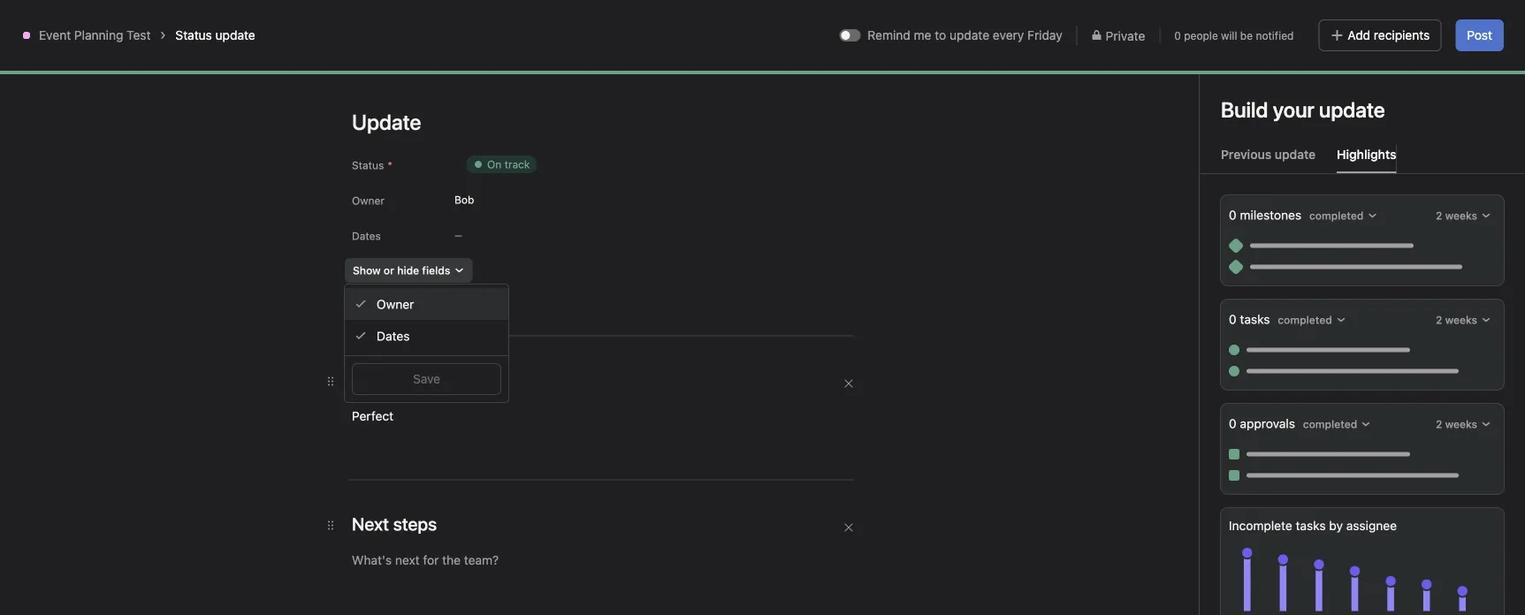 Task type: describe. For each thing, give the bounding box(es) containing it.
project created
[[1216, 368, 1317, 385]]

2 weeks for tasks
[[1436, 314, 1477, 326]]

launch
[[344, 476, 388, 491]]

left
[[1231, 21, 1247, 34]]

project
[[580, 339, 622, 354]]

[example] event date
[[281, 507, 407, 522]]

remove from starred image
[[272, 68, 286, 82]]

2 weeks for approvals
[[1436, 418, 1477, 431]]

[example] for [example] launch event registration page
[[281, 476, 341, 491]]

new message
[[1263, 587, 1343, 601]]

highlights
[[1337, 147, 1396, 162]]

you
[[1216, 275, 1241, 291]]

0 for 0 approvals
[[1229, 416, 1237, 431]]

0 vertical spatial owner
[[352, 194, 385, 207]]

previous update
[[1221, 147, 1316, 162]]

page
[[499, 476, 529, 491]]

2 weeks button for tasks
[[1431, 308, 1496, 332]]

weeks for milestones
[[1445, 210, 1477, 222]]

every
[[993, 28, 1024, 42]]

add billing info button
[[1376, 9, 1467, 34]]

timeline image
[[32, 65, 53, 86]]

bo
[[1220, 323, 1234, 335]]

create
[[538, 339, 577, 354]]

ago for you
[[1273, 297, 1292, 309]]

1 vertical spatial owner
[[377, 297, 414, 311]]

update for status update
[[215, 28, 255, 42]]

create project brief
[[538, 339, 652, 354]]

fields
[[422, 264, 450, 277]]

save button
[[352, 363, 501, 395]]

completed button for 0 milestones
[[1305, 203, 1382, 228]]

add recipients button
[[1318, 19, 1441, 51]]

you joined 17 minutes ago
[[1216, 275, 1292, 309]]

trial?
[[1333, 15, 1358, 27]]

dates inside "link"
[[377, 329, 410, 343]]

0 vertical spatial dates
[[352, 230, 381, 242]]

what's in my trial?
[[1266, 15, 1358, 27]]

remove section image for section title text box
[[843, 378, 854, 389]]

incomplete tasks by assignee
[[1229, 519, 1397, 533]]

0 horizontal spatial event
[[39, 28, 71, 42]]

post
[[1467, 28, 1492, 42]]

calendar
[[362, 111, 414, 126]]

weeks for tasks
[[1445, 314, 1477, 326]]

on track button
[[454, 149, 549, 180]]

event planning test link
[[39, 28, 151, 42]]

build
[[1221, 97, 1268, 122]]

to
[[935, 28, 946, 42]]

save
[[413, 372, 440, 386]]

create project brief button
[[516, 331, 656, 362]]

show or hide fields
[[353, 264, 450, 277]]

days
[[1205, 21, 1228, 34]]

incomplete
[[1229, 519, 1292, 533]]

—
[[454, 230, 462, 240]]

2 for milestones
[[1436, 210, 1442, 222]]

people
[[1184, 29, 1218, 42]]

1 vertical spatial event
[[344, 507, 378, 522]]

private
[[1106, 28, 1145, 43]]

build your update
[[1221, 97, 1385, 122]]

info
[[1440, 15, 1459, 27]]

add for add recipients
[[1348, 28, 1370, 42]]

tasks for incomplete
[[1296, 519, 1326, 533]]

0 for 0 milestones
[[1229, 208, 1237, 222]]

recipients
[[1374, 28, 1430, 42]]

0 approvals
[[1229, 416, 1298, 431]]

assignee
[[1346, 519, 1397, 533]]

test
[[127, 28, 151, 42]]

add billing info
[[1384, 15, 1459, 27]]

me
[[914, 28, 931, 42]]

what's for what's in my trial?
[[1266, 15, 1301, 27]]

2 for tasks
[[1436, 314, 1442, 326]]

what's for what's the status?
[[1195, 159, 1252, 180]]

on
[[487, 158, 502, 171]]

calendar link
[[347, 109, 414, 128]]

the status?
[[1256, 159, 1344, 180]]

bob link
[[1216, 390, 1240, 405]]

what's the status?
[[1195, 159, 1344, 180]]

status for status update
[[175, 28, 212, 42]]

0 people will be notified
[[1174, 29, 1294, 42]]

date
[[381, 507, 407, 522]]

expand new message image
[[1421, 587, 1435, 601]]

notified
[[1256, 29, 1294, 42]]

0 tasks
[[1229, 312, 1273, 327]]



Task type: vqa. For each thing, say whether or not it's contained in the screenshot.
28
yes



Task type: locate. For each thing, give the bounding box(es) containing it.
1 vertical spatial completed button
[[1273, 308, 1351, 332]]

[example] left "date"
[[281, 507, 341, 522]]

0 vertical spatial event
[[39, 28, 71, 42]]

completed right 0 tasks
[[1278, 314, 1332, 326]]

0 horizontal spatial 17
[[1216, 297, 1227, 309]]

milestones
[[1240, 208, 1301, 222]]

add inside button
[[1348, 28, 1370, 42]]

3 2 weeks from the top
[[1436, 418, 1477, 431]]

1 vertical spatial dates
[[377, 329, 410, 343]]

joined
[[1245, 275, 1284, 291]]

1 vertical spatial ago
[[1303, 392, 1322, 404]]

tasks for 0
[[1240, 312, 1270, 327]]

status left *
[[352, 159, 384, 172]]

0 horizontal spatial status
[[175, 28, 212, 42]]

completed for 0 approvals
[[1303, 418, 1357, 431]]

0 vertical spatial tasks
[[1240, 312, 1270, 327]]

dates
[[352, 230, 381, 242], [377, 329, 410, 343]]

[example] for [example] event date
[[281, 507, 341, 522]]

completed button for 0 approvals
[[1298, 412, 1376, 437]]

dates up section title text box
[[377, 329, 410, 343]]

completed down the status?
[[1309, 210, 1364, 222]]

be
[[1240, 29, 1253, 42]]

0 down 'bob' link
[[1229, 416, 1237, 431]]

0 vertical spatial [example]
[[281, 476, 341, 491]]

0 horizontal spatial add
[[1348, 28, 1370, 42]]

2 2 weeks from the top
[[1436, 314, 1477, 326]]

event planning test
[[39, 28, 151, 42]]

0 left 28
[[1174, 29, 1181, 42]]

2 vertical spatial 2
[[1436, 418, 1442, 431]]

completed button
[[1305, 203, 1382, 228], [1273, 308, 1351, 332], [1298, 412, 1376, 437]]

show or hide fields button
[[345, 258, 472, 283]]

0 horizontal spatial update
[[215, 28, 255, 42]]

track
[[504, 158, 530, 171]]

tab list containing previous update
[[1200, 145, 1525, 174]]

remove section image for next steps text box
[[843, 522, 854, 533]]

ago inside you joined 17 minutes ago
[[1273, 297, 1292, 309]]

previous
[[1221, 147, 1271, 162]]

your update
[[1273, 97, 1385, 122]]

Title of update text field
[[352, 103, 882, 141]]

1 horizontal spatial update
[[949, 28, 989, 42]]

tab list
[[1200, 145, 1525, 174]]

2
[[1436, 210, 1442, 222], [1436, 314, 1442, 326], [1436, 418, 1442, 431]]

3 2 from the top
[[1436, 418, 1442, 431]]

0 vertical spatial 2 weeks
[[1436, 210, 1477, 222]]

1 vertical spatial 2 weeks
[[1436, 314, 1477, 326]]

status
[[175, 28, 212, 42], [352, 159, 384, 172]]

status *
[[352, 159, 392, 172]]

add down trial?
[[1348, 28, 1370, 42]]

2 vertical spatial 2 weeks
[[1436, 418, 1477, 431]]

1 vertical spatial what's
[[1195, 159, 1252, 180]]

bob up —
[[454, 194, 474, 206]]

2 weeks button for milestones
[[1431, 203, 1496, 228]]

0
[[1174, 29, 1181, 42], [1229, 208, 1237, 222], [1229, 312, 1237, 327], [1229, 416, 1237, 431]]

what's inside "button"
[[1266, 15, 1301, 27]]

2 [example] from the top
[[281, 507, 341, 522]]

0 vertical spatial bob
[[454, 194, 474, 206]]

1 horizontal spatial what's
[[1266, 15, 1301, 27]]

0 vertical spatial completed
[[1309, 210, 1364, 222]]

event
[[391, 476, 424, 491]]

[example] up [example] event date
[[281, 476, 341, 491]]

completed right approvals
[[1303, 418, 1357, 431]]

status right test
[[175, 28, 212, 42]]

tasks
[[1240, 312, 1270, 327], [1296, 519, 1326, 533]]

bob inside project created bob 17 minutes ago
[[1216, 390, 1240, 405]]

[example] launch event registration page
[[281, 476, 529, 491]]

completed
[[1309, 210, 1364, 222], [1278, 314, 1332, 326], [1303, 418, 1357, 431]]

17 down you
[[1216, 297, 1227, 309]]

status for status *
[[352, 159, 384, 172]]

ago for project created
[[1303, 392, 1322, 404]]

completed for 0 tasks
[[1278, 314, 1332, 326]]

[example]
[[281, 476, 341, 491], [281, 507, 341, 522]]

completed button right approvals
[[1298, 412, 1376, 437]]

minutes for you
[[1230, 297, 1270, 309]]

1 horizontal spatial ago
[[1303, 392, 1322, 404]]

friday
[[1027, 28, 1062, 42]]

dates up show
[[352, 230, 381, 242]]

1 vertical spatial status
[[352, 159, 384, 172]]

*
[[387, 159, 392, 172]]

0 vertical spatial remove section image
[[843, 378, 854, 389]]

remind me to update every friday
[[868, 28, 1062, 42]]

17 right 'bob' link
[[1247, 392, 1258, 404]]

2 weeks for milestones
[[1436, 210, 1477, 222]]

1 horizontal spatial bob
[[1216, 390, 1240, 405]]

what's up the notified
[[1266, 15, 1301, 27]]

1 vertical spatial tasks
[[1296, 519, 1326, 533]]

2 2 weeks button from the top
[[1431, 308, 1496, 332]]

1 vertical spatial minutes
[[1261, 392, 1300, 404]]

show
[[353, 264, 381, 277]]

2 for approvals
[[1436, 418, 1442, 431]]

completed button down the status?
[[1305, 203, 1382, 228]]

17 for bob
[[1247, 392, 1258, 404]]

weeks for approvals
[[1445, 418, 1477, 431]]

1 vertical spatial 17
[[1247, 392, 1258, 404]]

1 vertical spatial 2 weeks button
[[1431, 308, 1496, 332]]

0 for 0 people will be notified
[[1174, 29, 1181, 42]]

0 vertical spatial ago
[[1273, 297, 1292, 309]]

0 down you joined 17 minutes ago
[[1229, 312, 1237, 327]]

0 vertical spatial status
[[175, 28, 212, 42]]

1 2 weeks from the top
[[1436, 210, 1477, 222]]

1 horizontal spatial tasks
[[1296, 519, 1326, 533]]

owner down status *
[[352, 194, 385, 207]]

0 horizontal spatial what's
[[1195, 159, 1252, 180]]

0 left milestones
[[1229, 208, 1237, 222]]

completed button down joined
[[1273, 308, 1351, 332]]

completed for 0 milestones
[[1309, 210, 1364, 222]]

0 vertical spatial 2
[[1436, 210, 1442, 222]]

by
[[1329, 519, 1343, 533]]

dates link
[[345, 320, 508, 352]]

ago
[[1273, 297, 1292, 309], [1303, 392, 1322, 404]]

1 remove section image from the top
[[843, 378, 854, 389]]

tasks left by
[[1296, 519, 1326, 533]]

completed button for 0 tasks
[[1273, 308, 1351, 332]]

1 vertical spatial 2
[[1436, 314, 1442, 326]]

2 weeks button
[[1431, 203, 1496, 228], [1431, 308, 1496, 332], [1431, 412, 1496, 437]]

ago inside project created bob 17 minutes ago
[[1303, 392, 1322, 404]]

remind me to update every friday switch
[[839, 29, 861, 42]]

on track
[[487, 158, 530, 171]]

2 weeks from the top
[[1445, 314, 1477, 326]]

0 vertical spatial weeks
[[1445, 210, 1477, 222]]

2 vertical spatial 2 weeks button
[[1431, 412, 1496, 437]]

weeks
[[1445, 210, 1477, 222], [1445, 314, 1477, 326], [1445, 418, 1477, 431]]

project created bob 17 minutes ago
[[1216, 368, 1322, 405]]

0 for 0 tasks
[[1229, 312, 1237, 327]]

what's in my trial? button
[[1258, 9, 1366, 34]]

minutes for project created
[[1261, 392, 1300, 404]]

0 vertical spatial minutes
[[1230, 297, 1270, 309]]

0 vertical spatial what's
[[1266, 15, 1301, 27]]

remove section image
[[843, 378, 854, 389], [843, 522, 854, 533]]

add inside "button"
[[1384, 15, 1404, 27]]

0 milestones
[[1229, 208, 1305, 222]]

key resources
[[256, 220, 368, 241]]

1 vertical spatial completed
[[1278, 314, 1332, 326]]

minutes inside project created bob 17 minutes ago
[[1261, 392, 1300, 404]]

0 horizontal spatial bob
[[454, 194, 474, 206]]

minutes down project created
[[1261, 392, 1300, 404]]

what's up 0 milestones
[[1195, 159, 1252, 180]]

Section title text field
[[352, 512, 437, 537]]

event up timeline icon
[[39, 28, 71, 42]]

my
[[1316, 15, 1330, 27]]

2 vertical spatial completed
[[1303, 418, 1357, 431]]

you joined button
[[1216, 274, 1292, 292]]

3 2 weeks button from the top
[[1431, 412, 1496, 437]]

17
[[1216, 297, 1227, 309], [1247, 392, 1258, 404]]

3 weeks from the top
[[1445, 418, 1477, 431]]

1 horizontal spatial 17
[[1247, 392, 1258, 404]]

ago down project created
[[1303, 392, 1322, 404]]

minutes inside you joined 17 minutes ago
[[1230, 297, 1270, 309]]

minutes
[[1230, 297, 1270, 309], [1261, 392, 1300, 404]]

remind
[[868, 28, 910, 42]]

2 vertical spatial weeks
[[1445, 418, 1477, 431]]

will
[[1221, 29, 1237, 42]]

None text field
[[74, 59, 238, 91]]

0 vertical spatial completed button
[[1305, 203, 1382, 228]]

17 inside project created bob 17 minutes ago
[[1247, 392, 1258, 404]]

approvals
[[1240, 416, 1295, 431]]

1 2 from the top
[[1436, 210, 1442, 222]]

add recipients
[[1348, 28, 1430, 42]]

minutes up 0 tasks
[[1230, 297, 1270, 309]]

1 vertical spatial [example]
[[281, 507, 341, 522]]

brief
[[625, 339, 652, 354]]

registration
[[427, 476, 496, 491]]

1 vertical spatial remove section image
[[843, 522, 854, 533]]

1 horizontal spatial status
[[352, 159, 384, 172]]

or
[[384, 264, 394, 277]]

bob down project created
[[1216, 390, 1240, 405]]

2 remove section image from the top
[[843, 522, 854, 533]]

update for previous update
[[1275, 147, 1316, 162]]

in
[[1304, 15, 1313, 27]]

list box
[[554, 7, 978, 35]]

bob
[[454, 194, 474, 206], [1216, 390, 1240, 405]]

add up the add recipients
[[1384, 15, 1404, 27]]

owner link
[[345, 288, 508, 320]]

1 horizontal spatial event
[[344, 507, 378, 522]]

hide
[[397, 264, 419, 277]]

planning
[[74, 28, 123, 42]]

0 horizontal spatial tasks
[[1240, 312, 1270, 327]]

add for add billing info
[[1384, 15, 1404, 27]]

0 vertical spatial 17
[[1216, 297, 1227, 309]]

17 for joined
[[1216, 297, 1227, 309]]

owner down show or hide fields
[[377, 297, 414, 311]]

update
[[215, 28, 255, 42], [949, 28, 989, 42], [1275, 147, 1316, 162]]

status update
[[175, 28, 255, 42]]

Section title text field
[[352, 368, 428, 393]]

ago down joined
[[1273, 297, 1292, 309]]

1 vertical spatial weeks
[[1445, 314, 1477, 326]]

2 weeks button for approvals
[[1431, 412, 1496, 437]]

update inside tab list
[[1275, 147, 1316, 162]]

2 horizontal spatial update
[[1275, 147, 1316, 162]]

1 horizontal spatial add
[[1384, 15, 1404, 27]]

1 [example] from the top
[[281, 476, 341, 491]]

2 2 from the top
[[1436, 314, 1442, 326]]

billing
[[1407, 15, 1437, 27]]

28 days left
[[1188, 21, 1247, 34]]

1 weeks from the top
[[1445, 210, 1477, 222]]

1 vertical spatial bob
[[1216, 390, 1240, 405]]

event down the launch
[[344, 507, 378, 522]]

17 inside you joined 17 minutes ago
[[1216, 297, 1227, 309]]

0 horizontal spatial ago
[[1273, 297, 1292, 309]]

post button
[[1455, 19, 1504, 51]]

2 weeks
[[1436, 210, 1477, 222], [1436, 314, 1477, 326], [1436, 418, 1477, 431]]

28
[[1188, 21, 1202, 34]]

close image
[[1449, 587, 1463, 601]]

1 2 weeks button from the top
[[1431, 203, 1496, 228]]

2 vertical spatial completed button
[[1298, 412, 1376, 437]]

perfect
[[352, 409, 394, 423]]

tasks down you joined 17 minutes ago
[[1240, 312, 1270, 327]]

add
[[1384, 15, 1404, 27], [1348, 28, 1370, 42]]

0 vertical spatial 2 weeks button
[[1431, 203, 1496, 228]]



